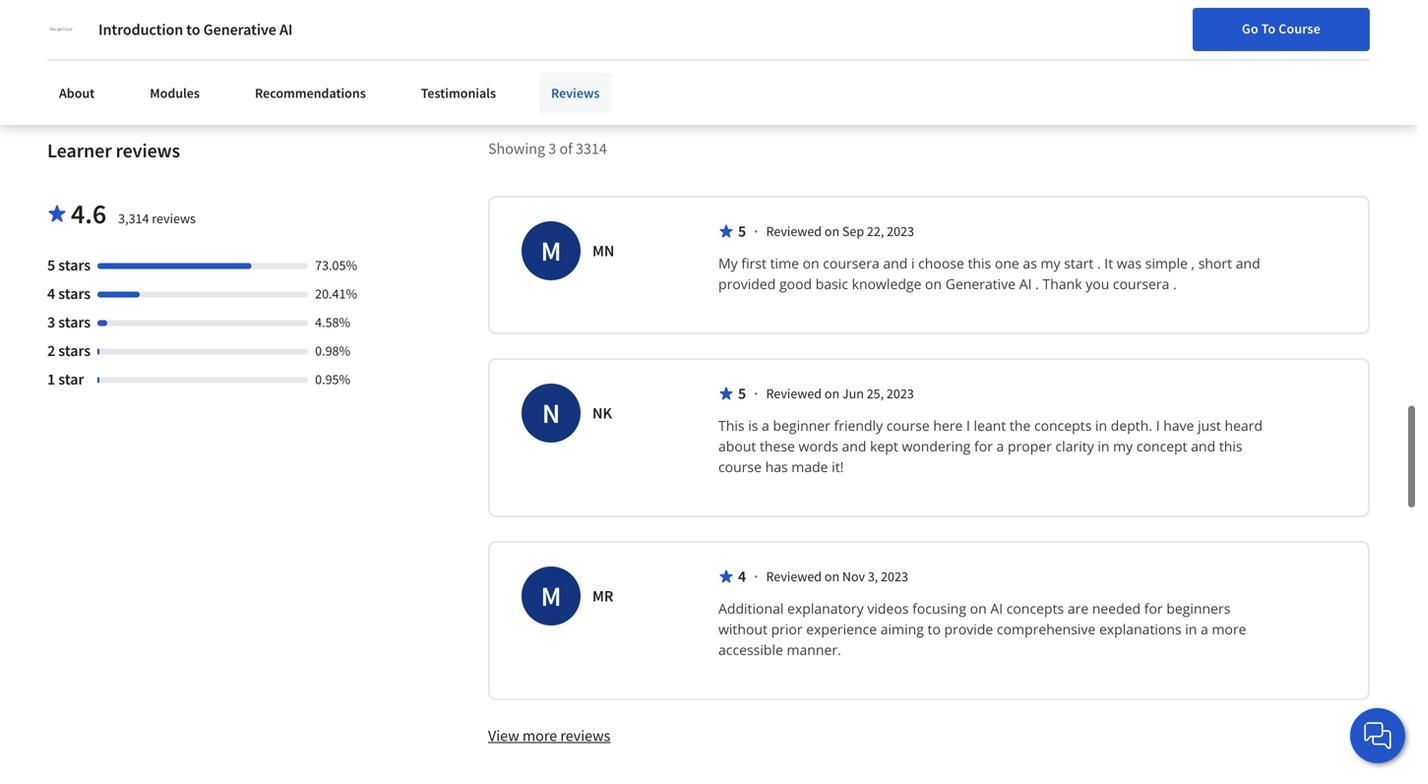 Task type: vqa. For each thing, say whether or not it's contained in the screenshot.


Task type: locate. For each thing, give the bounding box(es) containing it.
show notifications image
[[1193, 25, 1217, 48]]

0 horizontal spatial 4
[[47, 284, 55, 304]]

0 vertical spatial 4
[[47, 284, 55, 304]]

course down about
[[719, 458, 762, 476]]

clarity
[[1056, 437, 1095, 456]]

this down heard
[[1220, 437, 1243, 456]]

2 m from the top
[[541, 579, 562, 614]]

provide
[[945, 620, 994, 639]]

2 stars from the top
[[58, 284, 91, 304]]

0 horizontal spatial 3
[[47, 313, 55, 332]]

sep
[[843, 222, 865, 240]]

a inside additional explanatory videos focusing on ai concepts are needed for beginners without prior experience aiming to provide comprehensive explanations in a more accessible manner.
[[1201, 620, 1209, 639]]

reviewed on nov 3, 2023
[[767, 568, 909, 586]]

0 vertical spatial coursera
[[823, 254, 880, 273]]

1 horizontal spatial for
[[1145, 600, 1164, 618]]

are
[[1068, 600, 1089, 618]]

reviewed
[[767, 222, 822, 240], [767, 385, 822, 403], [767, 568, 822, 586]]

concepts up clarity
[[1035, 416, 1092, 435]]

1 vertical spatial to
[[928, 620, 941, 639]]

2 vertical spatial reviews
[[561, 727, 611, 746]]

1 vertical spatial 4
[[739, 567, 747, 587]]

course
[[887, 416, 930, 435], [719, 458, 762, 476]]

1 vertical spatial 5
[[47, 255, 55, 275]]

course up kept
[[887, 416, 930, 435]]

0 vertical spatial to
[[186, 20, 200, 39]]

stars down the 5 stars
[[58, 284, 91, 304]]

more right view
[[523, 727, 557, 746]]

1 horizontal spatial 3
[[549, 139, 557, 158]]

3,314
[[118, 210, 149, 227]]

reviews down modules link
[[116, 138, 180, 163]]

on up good
[[803, 254, 820, 273]]

on inside additional explanatory videos focusing on ai concepts are needed for beginners without prior experience aiming to provide comprehensive explanations in a more accessible manner.
[[971, 600, 987, 618]]

generative down one
[[946, 275, 1016, 293]]

was
[[1117, 254, 1142, 273]]

stars up 4 stars
[[58, 255, 91, 275]]

for down leant
[[975, 437, 993, 456]]

beginner
[[773, 416, 831, 435]]

1 vertical spatial a
[[997, 437, 1005, 456]]

on left 'sep'
[[825, 222, 840, 240]]

chat with us image
[[1363, 721, 1394, 752]]

0 horizontal spatial generative
[[203, 20, 277, 39]]

. down as
[[1036, 275, 1040, 293]]

2 vertical spatial ai
[[991, 600, 1004, 618]]

stars right "2"
[[58, 341, 91, 361]]

additional explanatory videos focusing on ai concepts are needed for beginners without prior experience aiming to provide comprehensive explanations in a more accessible manner.
[[719, 600, 1251, 660]]

on left the nov
[[825, 568, 840, 586]]

2023 for mr
[[881, 568, 909, 586]]

2 vertical spatial 5
[[739, 384, 747, 404]]

these
[[760, 437, 796, 456]]

without
[[719, 620, 768, 639]]

m
[[541, 234, 562, 268], [541, 579, 562, 614]]

testimonials link
[[409, 73, 508, 113]]

4 down the 5 stars
[[47, 284, 55, 304]]

1 vertical spatial coursera
[[1114, 275, 1170, 293]]

1 reviewed from the top
[[767, 222, 822, 240]]

stars
[[58, 255, 91, 275], [58, 284, 91, 304], [58, 313, 91, 332], [58, 341, 91, 361]]

2023 right 22, on the right top of page
[[887, 222, 915, 240]]

1 horizontal spatial course
[[887, 416, 930, 435]]

1 star
[[47, 370, 84, 389]]

3 up "2"
[[47, 313, 55, 332]]

on up provide
[[971, 600, 987, 618]]

you
[[1086, 275, 1110, 293]]

5 up 4 stars
[[47, 255, 55, 275]]

reviews right view
[[561, 727, 611, 746]]

and right short
[[1237, 254, 1261, 273]]

0 horizontal spatial i
[[967, 416, 971, 435]]

0 vertical spatial m
[[541, 234, 562, 268]]

.
[[1098, 254, 1102, 273], [1036, 275, 1040, 293], [1174, 275, 1177, 293]]

for up explanations
[[1145, 600, 1164, 618]]

knowledge
[[852, 275, 922, 293]]

ai up recommendations link
[[280, 20, 293, 39]]

coursera up the basic
[[823, 254, 880, 273]]

in right clarity
[[1098, 437, 1110, 456]]

0 horizontal spatial coursera
[[823, 254, 880, 273]]

my right as
[[1041, 254, 1061, 273]]

0 vertical spatial 5
[[739, 221, 747, 241]]

ai
[[280, 20, 293, 39], [1020, 275, 1032, 293], [991, 600, 1004, 618]]

1 horizontal spatial generative
[[946, 275, 1016, 293]]

ai up provide
[[991, 600, 1004, 618]]

0.95%
[[315, 371, 351, 388]]

and left i in the top right of the page
[[884, 254, 908, 273]]

my down "depth."
[[1114, 437, 1134, 456]]

1 m from the top
[[541, 234, 562, 268]]

mn
[[593, 241, 615, 261]]

words
[[799, 437, 839, 456]]

1 vertical spatial course
[[719, 458, 762, 476]]

. down simple
[[1174, 275, 1177, 293]]

videos
[[868, 600, 909, 618]]

mr
[[593, 587, 614, 606]]

. left it
[[1098, 254, 1102, 273]]

jun
[[843, 385, 864, 403]]

2 reviewed from the top
[[767, 385, 822, 403]]

0 vertical spatial my
[[1041, 254, 1061, 273]]

0 vertical spatial concepts
[[1035, 416, 1092, 435]]

for
[[975, 437, 993, 456], [1145, 600, 1164, 618]]

4 for 4 stars
[[47, 284, 55, 304]]

0 vertical spatial more
[[1213, 620, 1247, 639]]

ai down as
[[1020, 275, 1032, 293]]

reviewed for mn
[[767, 222, 822, 240]]

0 horizontal spatial this
[[968, 254, 992, 273]]

a down beginners
[[1201, 620, 1209, 639]]

to right the introduction
[[186, 20, 200, 39]]

this is a beginner friendly course here i leant the concepts in depth. i have just heard about these words and kept wondering for a proper clarity in my concept and this course has made it!
[[719, 416, 1267, 476]]

i left have
[[1157, 416, 1161, 435]]

to down focusing
[[928, 620, 941, 639]]

generative up modules link
[[203, 20, 277, 39]]

reviewed up "time"
[[767, 222, 822, 240]]

0 vertical spatial for
[[975, 437, 993, 456]]

5 up this
[[739, 384, 747, 404]]

my inside this is a beginner friendly course here i leant the concepts in depth. i have just heard about these words and kept wondering for a proper clarity in my concept and this course has made it!
[[1114, 437, 1134, 456]]

4.6
[[71, 196, 106, 231]]

2 horizontal spatial a
[[1201, 620, 1209, 639]]

to inside additional explanatory videos focusing on ai concepts are needed for beginners without prior experience aiming to provide comprehensive explanations in a more accessible manner.
[[928, 620, 941, 639]]

generative
[[203, 20, 277, 39], [946, 275, 1016, 293]]

this left one
[[968, 254, 992, 273]]

concepts
[[1035, 416, 1092, 435], [1007, 600, 1065, 618]]

1 vertical spatial m
[[541, 579, 562, 614]]

n
[[542, 396, 560, 431]]

1 vertical spatial ai
[[1020, 275, 1032, 293]]

to
[[1262, 20, 1277, 37]]

it
[[1105, 254, 1114, 273]]

m for mr
[[541, 579, 562, 614]]

2023 for nk
[[887, 385, 915, 403]]

1 horizontal spatial to
[[928, 620, 941, 639]]

concepts inside additional explanatory videos focusing on ai concepts are needed for beginners without prior experience aiming to provide comprehensive explanations in a more accessible manner.
[[1007, 600, 1065, 618]]

i
[[967, 416, 971, 435], [1157, 416, 1161, 435]]

2 vertical spatial in
[[1186, 620, 1198, 639]]

4 stars from the top
[[58, 341, 91, 361]]

None search field
[[281, 12, 606, 52]]

1 vertical spatial 2023
[[887, 385, 915, 403]]

0 horizontal spatial my
[[1041, 254, 1061, 273]]

0 vertical spatial reviews
[[116, 138, 180, 163]]

0 vertical spatial course
[[887, 416, 930, 435]]

this
[[968, 254, 992, 273], [1220, 437, 1243, 456]]

wondering
[[902, 437, 971, 456]]

0 vertical spatial reviewed
[[767, 222, 822, 240]]

1 vertical spatial concepts
[[1007, 600, 1065, 618]]

menu item
[[1046, 20, 1172, 84]]

a down leant
[[997, 437, 1005, 456]]

m for mn
[[541, 234, 562, 268]]

reviewed up explanatory
[[767, 568, 822, 586]]

reviewed up beginner
[[767, 385, 822, 403]]

coursera
[[823, 254, 880, 273], [1114, 275, 1170, 293]]

and down the friendly
[[842, 437, 867, 456]]

in down beginners
[[1186, 620, 1198, 639]]

2 vertical spatial a
[[1201, 620, 1209, 639]]

stars for 5 stars
[[58, 255, 91, 275]]

2 vertical spatial 2023
[[881, 568, 909, 586]]

to
[[186, 20, 200, 39], [928, 620, 941, 639]]

explanations
[[1100, 620, 1182, 639]]

reviewed on jun 25, 2023
[[767, 385, 915, 403]]

in left "depth."
[[1096, 416, 1108, 435]]

1 horizontal spatial i
[[1157, 416, 1161, 435]]

0 horizontal spatial course
[[719, 458, 762, 476]]

on down choose
[[926, 275, 942, 293]]

manner.
[[787, 641, 842, 660]]

0 vertical spatial generative
[[203, 20, 277, 39]]

0 vertical spatial this
[[968, 254, 992, 273]]

ai inside "my first time on coursera and i choose this one as my start . it was simple , short and provided good basic knowledge on generative ai . thank you coursera ."
[[1020, 275, 1032, 293]]

reviews right 3,314
[[152, 210, 196, 227]]

1 vertical spatial reviews
[[152, 210, 196, 227]]

1 horizontal spatial ai
[[991, 600, 1004, 618]]

1 vertical spatial reviewed
[[767, 385, 822, 403]]

1 horizontal spatial 4
[[739, 567, 747, 587]]

i right here
[[967, 416, 971, 435]]

2023 right "3,"
[[881, 568, 909, 586]]

,
[[1192, 254, 1196, 273]]

4 up additional
[[739, 567, 747, 587]]

0 horizontal spatial more
[[523, 727, 557, 746]]

3 stars from the top
[[58, 313, 91, 332]]

stars up 2 stars
[[58, 313, 91, 332]]

3 left of
[[549, 139, 557, 158]]

m left mr on the left bottom of the page
[[541, 579, 562, 614]]

a
[[762, 416, 770, 435], [997, 437, 1005, 456], [1201, 620, 1209, 639]]

star
[[58, 370, 84, 389]]

showing
[[488, 139, 546, 158]]

2 vertical spatial reviewed
[[767, 568, 822, 586]]

accessible
[[719, 641, 784, 660]]

basic
[[816, 275, 849, 293]]

ai inside additional explanatory videos focusing on ai concepts are needed for beginners without prior experience aiming to provide comprehensive explanations in a more accessible manner.
[[991, 600, 1004, 618]]

3,
[[868, 568, 879, 586]]

stars for 3 stars
[[58, 313, 91, 332]]

provided
[[719, 275, 776, 293]]

5 up first
[[739, 221, 747, 241]]

a right is
[[762, 416, 770, 435]]

1 vertical spatial this
[[1220, 437, 1243, 456]]

0 horizontal spatial for
[[975, 437, 993, 456]]

0 horizontal spatial a
[[762, 416, 770, 435]]

made
[[792, 458, 829, 476]]

0 vertical spatial ai
[[280, 20, 293, 39]]

choose
[[919, 254, 965, 273]]

3 reviewed from the top
[[767, 568, 822, 586]]

more down beginners
[[1213, 620, 1247, 639]]

and down 'just' on the bottom of the page
[[1192, 437, 1216, 456]]

1 horizontal spatial my
[[1114, 437, 1134, 456]]

view more reviews link
[[488, 727, 611, 746]]

google cloud image
[[47, 16, 75, 43]]

1 vertical spatial generative
[[946, 275, 1016, 293]]

0 horizontal spatial to
[[186, 20, 200, 39]]

nk
[[593, 404, 612, 423]]

1 stars from the top
[[58, 255, 91, 275]]

coursera down "was"
[[1114, 275, 1170, 293]]

aiming
[[881, 620, 925, 639]]

concepts up comprehensive at the bottom of the page
[[1007, 600, 1065, 618]]

0 vertical spatial 3
[[549, 139, 557, 158]]

0 vertical spatial 2023
[[887, 222, 915, 240]]

more
[[1213, 620, 1247, 639], [523, 727, 557, 746]]

1 horizontal spatial this
[[1220, 437, 1243, 456]]

1 horizontal spatial more
[[1213, 620, 1247, 639]]

reviewed for nk
[[767, 385, 822, 403]]

2023 right 25,
[[887, 385, 915, 403]]

1 vertical spatial for
[[1145, 600, 1164, 618]]

2 horizontal spatial ai
[[1020, 275, 1032, 293]]

m left mn
[[541, 234, 562, 268]]

about
[[59, 84, 95, 102]]

reviews for 3,314 reviews
[[152, 210, 196, 227]]

my
[[1041, 254, 1061, 273], [1114, 437, 1134, 456]]

1 vertical spatial my
[[1114, 437, 1134, 456]]



Task type: describe. For each thing, give the bounding box(es) containing it.
2023 for mn
[[887, 222, 915, 240]]

testimonials
[[421, 84, 496, 102]]

needed
[[1093, 600, 1141, 618]]

0 horizontal spatial ai
[[280, 20, 293, 39]]

reviewed for mr
[[767, 568, 822, 586]]

2 horizontal spatial .
[[1174, 275, 1177, 293]]

showing 3 of 3314
[[488, 139, 607, 158]]

1 horizontal spatial coursera
[[1114, 275, 1170, 293]]

my
[[719, 254, 738, 273]]

course
[[1279, 20, 1321, 37]]

just
[[1199, 416, 1222, 435]]

more inside additional explanatory videos focusing on ai concepts are needed for beginners without prior experience aiming to provide comprehensive explanations in a more accessible manner.
[[1213, 620, 1247, 639]]

20.41%
[[315, 285, 357, 303]]

friendly
[[835, 416, 883, 435]]

2
[[47, 341, 55, 361]]

my inside "my first time on coursera and i choose this one as my start . it was simple , short and provided good basic knowledge on generative ai . thank you coursera ."
[[1041, 254, 1061, 273]]

for inside additional explanatory videos focusing on ai concepts are needed for beginners without prior experience aiming to provide comprehensive explanations in a more accessible manner.
[[1145, 600, 1164, 618]]

2 i from the left
[[1157, 416, 1161, 435]]

my first time on coursera and i choose this one as my start . it was simple , short and provided good basic knowledge on generative ai . thank you coursera .
[[719, 254, 1265, 293]]

short
[[1199, 254, 1233, 273]]

3 stars
[[47, 313, 91, 332]]

introduction
[[98, 20, 183, 39]]

about
[[719, 437, 757, 456]]

4 for 4
[[739, 567, 747, 587]]

1 horizontal spatial .
[[1098, 254, 1102, 273]]

4 stars
[[47, 284, 91, 304]]

focusing
[[913, 600, 967, 618]]

stars for 4 stars
[[58, 284, 91, 304]]

of
[[560, 139, 573, 158]]

simple
[[1146, 254, 1189, 273]]

prior
[[772, 620, 803, 639]]

learner reviews
[[47, 138, 180, 163]]

it!
[[832, 458, 844, 476]]

modules
[[150, 84, 200, 102]]

1 horizontal spatial a
[[997, 437, 1005, 456]]

proper
[[1008, 437, 1053, 456]]

2 stars
[[47, 341, 91, 361]]

3,314 reviews
[[118, 210, 196, 227]]

73.05%
[[315, 256, 357, 274]]

have
[[1164, 416, 1195, 435]]

learner
[[47, 138, 112, 163]]

stars for 2 stars
[[58, 341, 91, 361]]

is
[[749, 416, 759, 435]]

0.98%
[[315, 342, 351, 360]]

has
[[766, 458, 788, 476]]

1 vertical spatial 3
[[47, 313, 55, 332]]

0 vertical spatial a
[[762, 416, 770, 435]]

coursera image
[[24, 16, 149, 48]]

time
[[771, 254, 800, 273]]

22,
[[867, 222, 885, 240]]

go to course
[[1243, 20, 1321, 37]]

5 for n
[[739, 384, 747, 404]]

the
[[1010, 416, 1031, 435]]

view
[[488, 727, 520, 746]]

i
[[912, 254, 915, 273]]

as
[[1024, 254, 1038, 273]]

first
[[742, 254, 767, 273]]

in inside additional explanatory videos focusing on ai concepts are needed for beginners without prior experience aiming to provide comprehensive explanations in a more accessible manner.
[[1186, 620, 1198, 639]]

0 horizontal spatial .
[[1036, 275, 1040, 293]]

reviews for learner reviews
[[116, 138, 180, 163]]

concepts inside this is a beginner friendly course here i leant the concepts in depth. i have just heard about these words and kept wondering for a proper clarity in my concept and this course has made it!
[[1035, 416, 1092, 435]]

1 i from the left
[[967, 416, 971, 435]]

on left jun
[[825, 385, 840, 403]]

0 vertical spatial in
[[1096, 416, 1108, 435]]

depth.
[[1112, 416, 1153, 435]]

go to course button
[[1193, 8, 1371, 51]]

4.58%
[[315, 314, 351, 331]]

beginners
[[1167, 600, 1231, 618]]

go
[[1243, 20, 1259, 37]]

introduction to generative ai
[[98, 20, 293, 39]]

recommendations link
[[243, 73, 378, 113]]

view more reviews
[[488, 727, 611, 746]]

1
[[47, 370, 55, 389]]

recommendations
[[255, 84, 366, 102]]

one
[[995, 254, 1020, 273]]

experience
[[807, 620, 877, 639]]

5 for m
[[739, 221, 747, 241]]

good
[[780, 275, 813, 293]]

5 stars
[[47, 255, 91, 275]]

start
[[1065, 254, 1094, 273]]

modules link
[[138, 73, 212, 113]]

generative inside "my first time on coursera and i choose this one as my start . it was simple , short and provided good basic knowledge on generative ai . thank you coursera ."
[[946, 275, 1016, 293]]

25,
[[867, 385, 884, 403]]

reviews link
[[540, 73, 612, 113]]

comprehensive
[[997, 620, 1096, 639]]

here
[[934, 416, 963, 435]]

this inside this is a beginner friendly course here i leant the concepts in depth. i have just heard about these words and kept wondering for a proper clarity in my concept and this course has made it!
[[1220, 437, 1243, 456]]

explanatory
[[788, 600, 864, 618]]

this inside "my first time on coursera and i choose this one as my start . it was simple , short and provided good basic knowledge on generative ai . thank you coursera ."
[[968, 254, 992, 273]]

additional
[[719, 600, 784, 618]]

nov
[[843, 568, 866, 586]]

1 vertical spatial in
[[1098, 437, 1110, 456]]

reviews
[[551, 84, 600, 102]]

thank
[[1043, 275, 1083, 293]]

leant
[[974, 416, 1007, 435]]

for inside this is a beginner friendly course here i leant the concepts in depth. i have just heard about these words and kept wondering for a proper clarity in my concept and this course has made it!
[[975, 437, 993, 456]]

3314
[[576, 139, 607, 158]]

reviewed on sep 22, 2023
[[767, 222, 915, 240]]

concept
[[1137, 437, 1188, 456]]

1 vertical spatial more
[[523, 727, 557, 746]]



